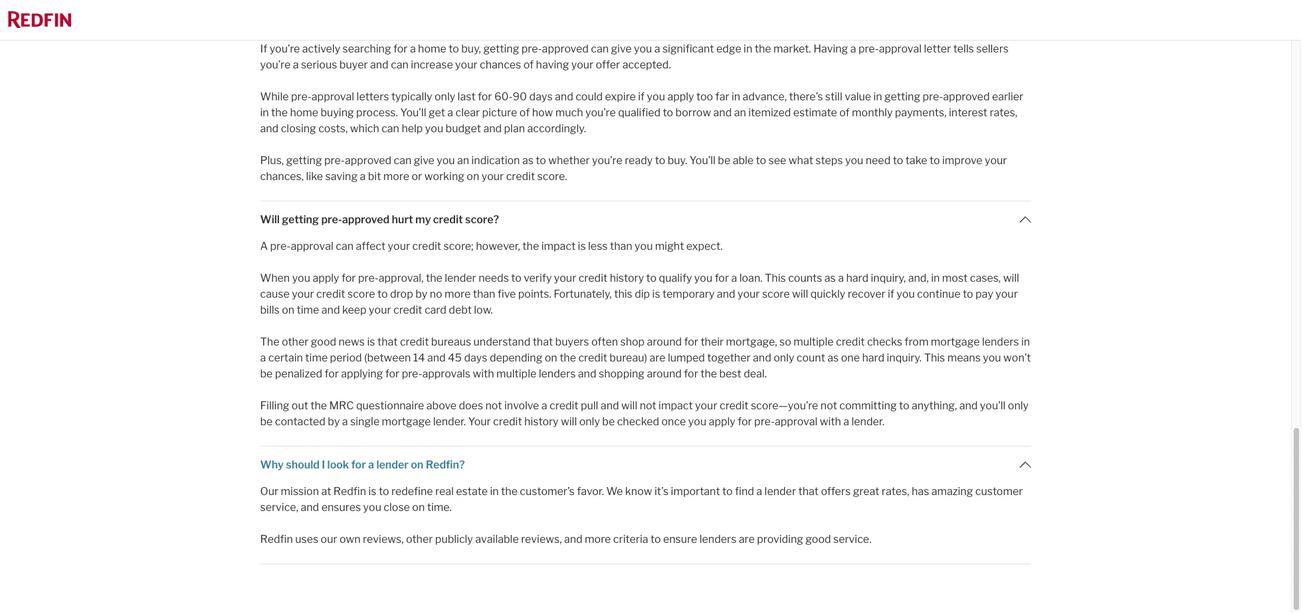Task type: locate. For each thing, give the bounding box(es) containing it.
in inside if you're actively searching for a home to buy, getting pre-approved can give you a significant edge in the market. having a pre-approval letter tells sellers you're a serious buyer and can increase your chances of having your offer accepted.
[[744, 42, 753, 55]]

the down the buyers
[[560, 351, 576, 364]]

more up debt low.
[[445, 288, 471, 300]]

1 vertical spatial rates,
[[882, 485, 910, 498]]

buy.
[[668, 154, 688, 167]]

multiple down depending
[[497, 367, 537, 380]]

will
[[260, 213, 280, 226]]

advance,
[[743, 90, 787, 103]]

with left a lender. at the bottom of the page
[[820, 415, 841, 428]]

1 vertical spatial redfin
[[260, 533, 293, 545]]

redfin
[[334, 485, 366, 498], [260, 533, 293, 545]]

2 vertical spatial apply
[[709, 415, 736, 428]]

we
[[607, 485, 623, 498]]

publicly
[[435, 533, 473, 545]]

for right look
[[351, 458, 366, 471]]

1 horizontal spatial that
[[533, 335, 553, 348]]

1 vertical spatial mortgage
[[382, 415, 431, 428]]

the down 'together'
[[701, 367, 717, 380]]

you're left ready
[[592, 154, 623, 167]]

to left drop
[[378, 288, 388, 300]]

you'll
[[400, 106, 426, 119], [690, 154, 716, 167]]

time up good
[[297, 303, 319, 316]]

0 vertical spatial lender
[[445, 272, 476, 284]]

0 vertical spatial you'll
[[400, 106, 426, 119]]

rates, inside 'while pre-approval letters typically only last for 60-90 days and could expire if you apply too far in advance, there's still value in getting pre-approved earlier in the home buying process. you'll get a clear picture of how much you're qualified to borrow and an itemized estimate of monthly payments, interest rates, and closing costs, which can help you budget and plan accordingly.'
[[990, 106, 1018, 119]]

2 horizontal spatial not
[[821, 399, 837, 412]]

0 horizontal spatial you'll
[[400, 106, 426, 119]]

for down (between
[[385, 367, 400, 380]]

this
[[765, 272, 786, 284], [924, 351, 945, 364]]

like
[[306, 170, 323, 183]]

getting up payments, at the top right
[[885, 90, 921, 103]]

a up offer accepted.
[[655, 42, 660, 55]]

can
[[591, 42, 609, 55], [391, 58, 409, 71], [382, 122, 399, 135], [394, 154, 412, 167], [336, 240, 354, 252]]

3 not from the left
[[821, 399, 837, 412]]

getting inside 'while pre-approval letters typically only last for 60-90 days and could expire if you apply too far in advance, there's still value in getting pre-approved earlier in the home buying process. you'll get a clear picture of how much you're qualified to borrow and an itemized estimate of monthly payments, interest rates, and closing costs, which can help you budget and plan accordingly.'
[[885, 90, 921, 103]]

is inside the when you apply for pre-approval, the lender needs to verify your credit history to qualify you for a loan. this counts as a hard inquiry, and, in most cases, will cause your credit score to drop by no more than five points. fortunately, this dip is temporary and your score will quickly recover if you continue to pay your bills on time and keep your credit card debt low.
[[652, 288, 660, 300]]

1 vertical spatial home
[[290, 106, 318, 119]]

expire
[[605, 90, 636, 103]]

0 horizontal spatial other
[[282, 335, 309, 348]]

are left providing
[[739, 533, 755, 545]]

in right edge
[[744, 42, 753, 55]]

with inside filling out the mrc questionnaire above does not involve a credit pull and will not impact your credit score—you're not committing to anything, and you'll only be contacted by a single mortgage lender. your credit history will only be checked once you apply for pre-approval with a lender.
[[820, 415, 841, 428]]

in
[[744, 42, 753, 55], [732, 90, 741, 103], [874, 90, 883, 103], [260, 106, 269, 119], [931, 272, 940, 284], [1022, 335, 1030, 348], [490, 485, 499, 498]]

0 horizontal spatial are
[[650, 351, 666, 364]]

as inside the other good news is that credit bureaus understand that buyers often shop around for their mortgage, so multiple credit checks from mortgage lenders in a certain time period (between 14 and 45 days depending on the credit bureau) are lumped together and only count as one hard inquiry. this means you won't be penalized for applying for pre-approvals with multiple lenders and shopping around for the best deal.
[[828, 351, 839, 364]]

2 vertical spatial lenders
[[700, 533, 737, 545]]

plan accordingly.
[[504, 122, 586, 135]]

counts
[[788, 272, 823, 284]]

more inside the when you apply for pre-approval, the lender needs to verify your credit history to qualify you for a loan. this counts as a hard inquiry, and, in most cases, will cause your credit score to drop by no more than five points. fortunately, this dip is temporary and your score will quickly recover if you continue to pay your bills on time and keep your credit card debt low.
[[445, 288, 471, 300]]

give inside if you're actively searching for a home to buy, getting pre-approved can give you a significant edge in the market. having a pre-approval letter tells sellers you're a serious buyer and can increase your chances of having your offer accepted.
[[611, 42, 632, 55]]

1 horizontal spatial are
[[739, 533, 755, 545]]

1 horizontal spatial other
[[406, 533, 433, 545]]

a inside the other good news is that credit bureaus understand that buyers often shop around for their mortgage, so multiple credit checks from mortgage lenders in a certain time period (between 14 and 45 days depending on the credit bureau) are lumped together and only count as one hard inquiry. this means you won't be penalized for applying for pre-approvals with multiple lenders and shopping around for the best deal.
[[260, 351, 266, 364]]

not left committing
[[821, 399, 837, 412]]

penalized
[[275, 367, 322, 380]]

uses
[[295, 533, 318, 545]]

providing
[[757, 533, 804, 545]]

1 horizontal spatial than
[[610, 240, 633, 252]]

1 vertical spatial hard
[[862, 351, 885, 364]]

impact up the once
[[659, 399, 693, 412]]

edge
[[717, 42, 742, 55]]

0 horizontal spatial this
[[765, 272, 786, 284]]

available
[[475, 533, 519, 545]]

0 vertical spatial more
[[383, 170, 410, 183]]

you inside if you're actively searching for a home to buy, getting pre-approved can give you a significant edge in the market. having a pre-approval letter tells sellers you're a serious buyer and can increase your chances of having your offer accepted.
[[634, 42, 652, 55]]

1 horizontal spatial this
[[924, 351, 945, 364]]

1 vertical spatial more
[[445, 288, 471, 300]]

getting inside if you're actively searching for a home to buy, getting pre-approved can give you a significant edge in the market. having a pre-approval letter tells sellers you're a serious buyer and can increase your chances of having your offer accepted.
[[484, 42, 519, 55]]

days right 45
[[464, 351, 488, 364]]

0 horizontal spatial with
[[473, 367, 494, 380]]

at
[[321, 485, 331, 498]]

a inside our mission at redfin is to redefine real estate in the customer's favor. we know it's important to find a lender that offers great rates, has amazing customer service, and ensures you close on time.
[[757, 485, 763, 498]]

give
[[611, 42, 632, 55], [414, 154, 435, 167]]

is inside the other good news is that credit bureaus understand that buyers often shop around for their mortgage, so multiple credit checks from mortgage lenders in a certain time period (between 14 and 45 days depending on the credit bureau) are lumped together and only count as one hard inquiry. this means you won't be penalized for applying for pre-approvals with multiple lenders and shopping around for the best deal.
[[367, 335, 375, 348]]

getting inside dropdown button
[[282, 213, 319, 226]]

your right the having
[[571, 58, 594, 71]]

this inside the when you apply for pre-approval, the lender needs to verify your credit history to qualify you for a loan. this counts as a hard inquiry, and, in most cases, will cause your credit score to drop by no more than five points. fortunately, this dip is temporary and your score will quickly recover if you continue to pay your bills on time and keep your credit card debt low.
[[765, 272, 786, 284]]

multiple
[[794, 335, 834, 348], [497, 367, 537, 380]]

often
[[592, 335, 618, 348]]

1 vertical spatial apply
[[313, 272, 339, 284]]

be down certain
[[260, 367, 273, 380]]

1 vertical spatial an
[[457, 154, 469, 167]]

budget
[[446, 122, 481, 135]]

0 vertical spatial with
[[473, 367, 494, 380]]

sellers
[[977, 42, 1009, 55]]

1 vertical spatial by
[[328, 415, 340, 428]]

will getting pre-approved hurt my credit score?
[[260, 213, 499, 226]]

more
[[383, 170, 410, 183], [445, 288, 471, 300], [585, 533, 611, 545]]

2 vertical spatial lender
[[765, 485, 796, 498]]

other up certain
[[282, 335, 309, 348]]

credit down often
[[579, 351, 607, 364]]

1 vertical spatial impact
[[659, 399, 693, 412]]

getting up chances
[[484, 42, 519, 55]]

1 vertical spatial around
[[647, 367, 682, 380]]

1 vertical spatial than
[[473, 288, 495, 300]]

clear
[[456, 106, 480, 119]]

a inside 'while pre-approval letters typically only last for 60-90 days and could expire if you apply too far in advance, there's still value in getting pre-approved earlier in the home buying process. you'll get a clear picture of how much you're qualified to borrow and an itemized estimate of monthly payments, interest rates, and closing costs, which can help you budget and plan accordingly.'
[[448, 106, 453, 119]]

approved up interest
[[943, 90, 990, 103]]

history down involve
[[524, 415, 559, 428]]

0 horizontal spatial rates,
[[882, 485, 910, 498]]

0 horizontal spatial multiple
[[497, 367, 537, 380]]

can left increase
[[391, 58, 409, 71]]

get
[[429, 106, 445, 119]]

more left criteria on the left bottom
[[585, 533, 611, 545]]

the down while on the top of page
[[271, 106, 288, 119]]

0 vertical spatial lenders
[[982, 335, 1019, 348]]

0 horizontal spatial reviews,
[[363, 533, 404, 545]]

an inside 'while pre-approval letters typically only last for 60-90 days and could expire if you apply too far in advance, there's still value in getting pre-approved earlier in the home buying process. you'll get a clear picture of how much you're qualified to borrow and an itemized estimate of monthly payments, interest rates, and closing costs, which can help you budget and plan accordingly.'
[[734, 106, 746, 119]]

0 vertical spatial this
[[765, 272, 786, 284]]

1 vertical spatial give
[[414, 154, 435, 167]]

give up or
[[414, 154, 435, 167]]

checked
[[617, 415, 659, 428]]

does
[[459, 399, 483, 412]]

0 horizontal spatial an
[[457, 154, 469, 167]]

1 horizontal spatial mortgage
[[931, 335, 980, 348]]

in right estate at bottom
[[490, 485, 499, 498]]

pre- inside the when you apply for pre-approval, the lender needs to verify your credit history to qualify you for a loan. this counts as a hard inquiry, and, in most cases, will cause your credit score to drop by no more than five points. fortunately, this dip is temporary and your score will quickly recover if you continue to pay your bills on time and keep your credit card debt low.
[[358, 272, 379, 284]]

approval inside 'while pre-approval letters typically only last for 60-90 days and could expire if you apply too far in advance, there's still value in getting pre-approved earlier in the home buying process. you'll get a clear picture of how much you're qualified to borrow and an itemized estimate of monthly payments, interest rates, and closing costs, which can help you budget and plan accordingly.'
[[312, 90, 354, 103]]

apply right the once
[[709, 415, 736, 428]]

1 horizontal spatial score
[[762, 288, 790, 300]]

apply right when on the left top
[[313, 272, 339, 284]]

getting up like on the left top of the page
[[286, 154, 322, 167]]

in inside our mission at redfin is to redefine real estate in the customer's favor. we know it's important to find a lender that offers great rates, has amazing customer service, and ensures you close on time.
[[490, 485, 499, 498]]

score;
[[444, 240, 474, 252]]

1 horizontal spatial rates,
[[990, 106, 1018, 119]]

0 vertical spatial rates,
[[990, 106, 1018, 119]]

letter
[[924, 42, 951, 55]]

1 horizontal spatial by
[[416, 288, 428, 300]]

1 vertical spatial if
[[888, 288, 895, 300]]

recover
[[848, 288, 886, 300]]

on inside the other good news is that credit bureaus understand that buyers often shop around for their mortgage, so multiple credit checks from mortgage lenders in a certain time period (between 14 and 45 days depending on the credit bureau) are lumped together and only count as one hard inquiry. this means you won't be penalized for applying for pre-approvals with multiple lenders and shopping around for the best deal.
[[545, 351, 558, 364]]

days inside 'while pre-approval letters typically only last for 60-90 days and could expire if you apply too far in advance, there's still value in getting pre-approved earlier in the home buying process. you'll get a clear picture of how much you're qualified to borrow and an itemized estimate of monthly payments, interest rates, and closing costs, which can help you budget and plan accordingly.'
[[529, 90, 553, 103]]

credit right my in the left of the page
[[433, 213, 463, 226]]

to
[[449, 42, 459, 55], [663, 106, 673, 119], [536, 154, 546, 167], [655, 154, 666, 167], [756, 154, 767, 167], [893, 154, 904, 167], [930, 154, 940, 167], [511, 272, 522, 284], [647, 272, 657, 284], [378, 288, 388, 300], [963, 288, 974, 300], [899, 399, 910, 412], [379, 485, 389, 498], [723, 485, 733, 498], [651, 533, 661, 545]]

buying
[[321, 106, 354, 119]]

2 horizontal spatial more
[[585, 533, 611, 545]]

while pre-approval letters typically only last for 60-90 days and could expire if you apply too far in advance, there's still value in getting pre-approved earlier in the home buying process. you'll get a clear picture of how much you're qualified to borrow and an itemized estimate of monthly payments, interest rates, and closing costs, which can help you budget and plan accordingly.
[[260, 90, 1024, 135]]

credit
[[433, 213, 463, 226], [412, 240, 441, 252], [579, 272, 608, 284], [316, 288, 345, 300], [393, 303, 422, 316], [400, 335, 429, 348], [836, 335, 865, 348], [579, 351, 607, 364], [550, 399, 579, 412], [720, 399, 749, 412], [493, 415, 522, 428]]

multiple up count
[[794, 335, 834, 348]]

apply inside filling out the mrc questionnaire above does not involve a credit pull and will not impact your credit score—you're not committing to anything, and you'll only be contacted by a single mortgage lender. your credit history will only be checked once you apply for pre-approval with a lender.
[[709, 415, 736, 428]]

monthly
[[852, 106, 893, 119]]

on time.
[[412, 501, 452, 514]]

1 horizontal spatial multiple
[[794, 335, 834, 348]]

only inside the other good news is that credit bureaus understand that buyers often shop around for their mortgage, so multiple credit checks from mortgage lenders in a certain time period (between 14 and 45 days depending on the credit bureau) are lumped together and only count as one hard inquiry. this means you won't be penalized for applying for pre-approvals with multiple lenders and shopping around for the best deal.
[[774, 351, 795, 364]]

that
[[378, 335, 398, 348], [533, 335, 553, 348], [799, 485, 819, 498]]

your right improve
[[985, 154, 1007, 167]]

pre- down score—you're
[[755, 415, 775, 428]]

pre- down "14"
[[402, 367, 422, 380]]

credit up keep
[[316, 288, 345, 300]]

0 vertical spatial apply
[[668, 90, 694, 103]]

and inside if you're actively searching for a home to buy, getting pre-approved can give you a significant edge in the market. having a pre-approval letter tells sellers you're a serious buyer and can increase your chances of having your offer accepted.
[[370, 58, 389, 71]]

0 horizontal spatial redfin
[[260, 533, 293, 545]]

0 horizontal spatial not
[[486, 399, 502, 412]]

2 not from the left
[[640, 399, 657, 412]]

only
[[435, 90, 455, 103], [774, 351, 795, 364], [1008, 399, 1029, 412], [579, 415, 600, 428]]

0 vertical spatial as
[[522, 154, 534, 167]]

the left market.
[[755, 42, 771, 55]]

1 vertical spatial with
[[820, 415, 841, 428]]

score?
[[465, 213, 499, 226]]

1 score from the left
[[348, 288, 375, 300]]

to left pay
[[963, 288, 974, 300]]

1 horizontal spatial history
[[610, 272, 644, 284]]

above
[[427, 399, 457, 412]]

as inside plus, getting pre-approved can give you an indication as to whether you're ready to buy. you'll be able to see what steps you need to take to improve your chances, like saving a bit more or working on your credit score.
[[522, 154, 534, 167]]

2 horizontal spatial that
[[799, 485, 819, 498]]

pre- inside the other good news is that credit bureaus understand that buyers often shop around for their mortgage, so multiple credit checks from mortgage lenders in a certain time period (between 14 and 45 days depending on the credit bureau) are lumped together and only count as one hard inquiry. this means you won't be penalized for applying for pre-approvals with multiple lenders and shopping around for the best deal.
[[402, 367, 422, 380]]

0 horizontal spatial lender
[[376, 458, 409, 471]]

you inside the other good news is that credit bureaus understand that buyers often shop around for their mortgage, so multiple credit checks from mortgage lenders in a certain time period (between 14 and 45 days depending on the credit bureau) are lumped together and only count as one hard inquiry. this means you won't be penalized for applying for pre-approvals with multiple lenders and shopping around for the best deal.
[[983, 351, 1001, 364]]

to up credit score.
[[536, 154, 546, 167]]

90
[[513, 90, 527, 103]]

a down the
[[260, 351, 266, 364]]

can up offer accepted.
[[591, 42, 609, 55]]

when you apply for pre-approval, the lender needs to verify your credit history to qualify you for a loan. this counts as a hard inquiry, and, in most cases, will cause your credit score to drop by no more than five points. fortunately, this dip is temporary and your score will quickly recover if you continue to pay your bills on time and keep your credit card debt low.
[[260, 272, 1020, 316]]

0 horizontal spatial days
[[464, 351, 488, 364]]

2 vertical spatial more
[[585, 533, 611, 545]]

plus,
[[260, 154, 284, 167]]

other inside the other good news is that credit bureaus understand that buyers often shop around for their mortgage, so multiple credit checks from mortgage lenders in a certain time period (between 14 and 45 days depending on the credit bureau) are lumped together and only count as one hard inquiry. this means you won't be penalized for applying for pre-approvals with multiple lenders and shopping around for the best deal.
[[282, 335, 309, 348]]

getting right will
[[282, 213, 319, 226]]

1 vertical spatial you'll
[[690, 154, 716, 167]]

home inside if you're actively searching for a home to buy, getting pre-approved can give you a significant edge in the market. having a pre-approval letter tells sellers you're a serious buyer and can increase your chances of having your offer accepted.
[[418, 42, 447, 55]]

0 horizontal spatial history
[[524, 415, 559, 428]]

a inside dropdown button
[[368, 458, 374, 471]]

1 vertical spatial history
[[524, 415, 559, 428]]

in inside the other good news is that credit bureaus understand that buyers often shop around for their mortgage, so multiple credit checks from mortgage lenders in a certain time period (between 14 and 45 days depending on the credit bureau) are lumped together and only count as one hard inquiry. this means you won't be penalized for applying for pre-approvals with multiple lenders and shopping around for the best deal.
[[1022, 335, 1030, 348]]

0 vertical spatial time
[[297, 303, 319, 316]]

credit up "14"
[[400, 335, 429, 348]]

1 vertical spatial this
[[924, 351, 945, 364]]

ready
[[625, 154, 653, 167]]

significant
[[663, 42, 714, 55]]

1 vertical spatial lender
[[376, 458, 409, 471]]

the inside our mission at redfin is to redefine real estate in the customer's favor. we know it's important to find a lender that offers great rates, has amazing customer service, and ensures you close on time.
[[501, 485, 518, 498]]

1 horizontal spatial more
[[445, 288, 471, 300]]

you'll inside plus, getting pre-approved can give you an indication as to whether you're ready to buy. you'll be able to see what steps you need to take to improve your chances, like saving a bit more or working on your credit score.
[[690, 154, 716, 167]]

approved inside 'while pre-approval letters typically only last for 60-90 days and could expire if you apply too far in advance, there's still value in getting pre-approved earlier in the home buying process. you'll get a clear picture of how much you're qualified to borrow and an itemized estimate of monthly payments, interest rates, and closing costs, which can help you budget and plan accordingly.'
[[943, 90, 990, 103]]

around down lumped at the bottom right of page
[[647, 367, 682, 380]]

0 horizontal spatial give
[[414, 154, 435, 167]]

for right the last
[[478, 90, 492, 103]]

cases,
[[970, 272, 1001, 284]]

impact inside filling out the mrc questionnaire above does not involve a credit pull and will not impact your credit score—you're not committing to anything, and you'll only be contacted by a single mortgage lender. your credit history will only be checked once you apply for pre-approval with a lender.
[[659, 399, 693, 412]]

1 horizontal spatial lender
[[445, 272, 476, 284]]

0 horizontal spatial lenders
[[539, 367, 576, 380]]

1 horizontal spatial lenders
[[700, 533, 737, 545]]

apply up borrow
[[668, 90, 694, 103]]

close
[[384, 501, 410, 514]]

0 vertical spatial give
[[611, 42, 632, 55]]

by inside filling out the mrc questionnaire above does not involve a credit pull and will not impact your credit score—you're not committing to anything, and you'll only be contacted by a single mortgage lender. your credit history will only be checked once you apply for pre-approval with a lender.
[[328, 415, 340, 428]]

be
[[718, 154, 731, 167], [260, 367, 273, 380], [260, 415, 273, 428], [602, 415, 615, 428]]

five
[[498, 288, 516, 300]]

give up offer accepted.
[[611, 42, 632, 55]]

buy,
[[462, 42, 481, 55]]

0 vertical spatial other
[[282, 335, 309, 348]]

and down favor.
[[564, 533, 583, 545]]

apply inside the when you apply for pre-approval, the lender needs to verify your credit history to qualify you for a loan. this counts as a hard inquiry, and, in most cases, will cause your credit score to drop by no more than five points. fortunately, this dip is temporary and your score will quickly recover if you continue to pay your bills on time and keep your credit card debt low.
[[313, 272, 339, 284]]

2 score from the left
[[762, 288, 790, 300]]

0 vertical spatial impact
[[541, 240, 576, 252]]

can down help
[[394, 154, 412, 167]]

2 vertical spatial as
[[828, 351, 839, 364]]

on right bills
[[282, 303, 295, 316]]

than down needs
[[473, 288, 495, 300]]

approved inside if you're actively searching for a home to buy, getting pre-approved can give you a significant edge in the market. having a pre-approval letter tells sellers you're a serious buyer and can increase your chances of having your offer accepted.
[[542, 42, 589, 55]]

rates, down the earlier
[[990, 106, 1018, 119]]

2 horizontal spatial apply
[[709, 415, 736, 428]]

offer accepted.
[[596, 58, 671, 71]]

to left the anything,
[[899, 399, 910, 412]]

than right less
[[610, 240, 633, 252]]

to left see
[[756, 154, 767, 167]]

1 horizontal spatial reviews,
[[521, 533, 562, 545]]

for
[[394, 42, 408, 55], [478, 90, 492, 103], [342, 272, 356, 284], [715, 272, 729, 284], [684, 335, 699, 348], [325, 367, 339, 380], [385, 367, 400, 380], [684, 367, 698, 380], [738, 415, 752, 428], [351, 458, 366, 471]]

inquiry.
[[887, 351, 922, 364]]

1 horizontal spatial not
[[640, 399, 657, 412]]

can inside plus, getting pre-approved can give you an indication as to whether you're ready to buy. you'll be able to see what steps you need to take to improve your chances, like saving a bit more or working on your credit score.
[[394, 154, 412, 167]]

will
[[1004, 272, 1020, 284], [792, 288, 808, 300], [622, 399, 638, 412], [561, 415, 577, 428]]

by down mrc
[[328, 415, 340, 428]]

getting
[[484, 42, 519, 55], [885, 90, 921, 103], [286, 154, 322, 167], [282, 213, 319, 226]]

dip
[[635, 288, 650, 300]]

reviews, right available
[[521, 533, 562, 545]]

history
[[610, 272, 644, 284], [524, 415, 559, 428]]

1 horizontal spatial home
[[418, 42, 447, 55]]

give inside plus, getting pre-approved can give you an indication as to whether you're ready to buy. you'll be able to see what steps you need to take to improve your chances, like saving a bit more or working on your credit score.
[[414, 154, 435, 167]]

0 vertical spatial are
[[650, 351, 666, 364]]

1 horizontal spatial an
[[734, 106, 746, 119]]

1 horizontal spatial redfin
[[334, 485, 366, 498]]

0 horizontal spatial by
[[328, 415, 340, 428]]

than inside the when you apply for pre-approval, the lender needs to verify your credit history to qualify you for a loan. this counts as a hard inquiry, and, in most cases, will cause your credit score to drop by no more than five points. fortunately, this dip is temporary and your score will quickly recover if you continue to pay your bills on time and keep your credit card debt low.
[[473, 288, 495, 300]]

is down why should i look for a lender on redfin?
[[369, 485, 377, 498]]

0 vertical spatial an
[[734, 106, 746, 119]]

mortgage up the means
[[931, 335, 980, 348]]

history inside filling out the mrc questionnaire above does not involve a credit pull and will not impact your credit score—you're not committing to anything, and you'll only be contacted by a single mortgage lender. your credit history will only be checked once you apply for pre-approval with a lender.
[[524, 415, 559, 428]]

how
[[532, 106, 553, 119]]

apply inside 'while pre-approval letters typically only last for 60-90 days and could expire if you apply too far in advance, there's still value in getting pre-approved earlier in the home buying process. you'll get a clear picture of how much you're qualified to borrow and an itemized estimate of monthly payments, interest rates, and closing costs, which can help you budget and plan accordingly.'
[[668, 90, 694, 103]]

1 horizontal spatial if
[[888, 288, 895, 300]]

home inside 'while pre-approval letters typically only last for 60-90 days and could expire if you apply too far in advance, there's still value in getting pre-approved earlier in the home buying process. you'll get a clear picture of how much you're qualified to borrow and an itemized estimate of monthly payments, interest rates, and closing costs, which can help you budget and plan accordingly.'
[[290, 106, 318, 119]]

actively
[[302, 42, 340, 55]]

for right searching
[[394, 42, 408, 55]]

is right dip
[[652, 288, 660, 300]]

own
[[340, 533, 361, 545]]

serious
[[301, 58, 337, 71]]

0 vertical spatial days
[[529, 90, 553, 103]]

credit up one
[[836, 335, 865, 348]]

rates, left has
[[882, 485, 910, 498]]

loan.
[[740, 272, 763, 284]]

can inside 'while pre-approval letters typically only last for 60-90 days and could expire if you apply too far in advance, there's still value in getting pre-approved earlier in the home buying process. you'll get a clear picture of how much you're qualified to borrow and an itemized estimate of monthly payments, interest rates, and closing costs, which can help you budget and plan accordingly.'
[[382, 122, 399, 135]]

your inside filling out the mrc questionnaire above does not involve a credit pull and will not impact your credit score—you're not committing to anything, and you'll only be contacted by a single mortgage lender. your credit history will only be checked once you apply for pre-approval with a lender.
[[695, 399, 718, 412]]

approval inside if you're actively searching for a home to buy, getting pre-approved can give you a significant edge in the market. having a pre-approval letter tells sellers you're a serious buyer and can increase your chances of having your offer accepted.
[[879, 42, 922, 55]]

in up won't
[[1022, 335, 1030, 348]]

as up quickly
[[825, 272, 836, 284]]

for inside 'while pre-approval letters typically only last for 60-90 days and could expire if you apply too far in advance, there's still value in getting pre-approved earlier in the home buying process. you'll get a clear picture of how much you're qualified to borrow and an itemized estimate of monthly payments, interest rates, and closing costs, which can help you budget and plan accordingly.'
[[478, 90, 492, 103]]

real
[[435, 485, 454, 498]]

1 vertical spatial time
[[305, 351, 328, 364]]

0 vertical spatial than
[[610, 240, 633, 252]]

0 horizontal spatial home
[[290, 106, 318, 119]]

0 vertical spatial home
[[418, 42, 447, 55]]

is
[[578, 240, 586, 252], [652, 288, 660, 300], [367, 335, 375, 348], [369, 485, 377, 498]]

know
[[625, 485, 652, 498]]

means
[[948, 351, 981, 364]]

lenders down the buyers
[[539, 367, 576, 380]]

0 horizontal spatial impact
[[541, 240, 576, 252]]

1 vertical spatial as
[[825, 272, 836, 284]]

only down so
[[774, 351, 795, 364]]

the up no at the top of page
[[426, 272, 443, 284]]

approval up the buying
[[312, 90, 354, 103]]

2 horizontal spatial lender
[[765, 485, 796, 498]]

you
[[634, 42, 652, 55], [647, 90, 665, 103], [425, 122, 443, 135], [437, 154, 455, 167], [845, 154, 864, 167], [635, 240, 653, 252], [292, 272, 310, 284], [695, 272, 713, 284], [897, 288, 915, 300], [983, 351, 1001, 364], [689, 415, 707, 428], [363, 501, 381, 514]]

approved up "bit"
[[345, 154, 392, 167]]

and,
[[908, 272, 929, 284]]

score—you're
[[751, 399, 819, 412]]

having
[[814, 42, 848, 55]]

0 horizontal spatial if
[[638, 90, 645, 103]]

0 horizontal spatial score
[[348, 288, 375, 300]]

redfin inside our mission at redfin is to redefine real estate in the customer's favor. we know it's important to find a lender that offers great rates, has amazing customer service, and ensures you close on time.
[[334, 485, 366, 498]]

buyer
[[340, 58, 368, 71]]

to left 'buy,'
[[449, 42, 459, 55]]

if inside 'while pre-approval letters typically only last for 60-90 days and could expire if you apply too far in advance, there's still value in getting pre-approved earlier in the home buying process. you'll get a clear picture of how much you're qualified to borrow and an itemized estimate of monthly payments, interest rates, and closing costs, which can help you budget and plan accordingly.'
[[638, 90, 645, 103]]

0 vertical spatial history
[[610, 272, 644, 284]]

1 horizontal spatial give
[[611, 42, 632, 55]]

only inside 'while pre-approval letters typically only last for 60-90 days and could expire if you apply too far in advance, there's still value in getting pre-approved earlier in the home buying process. you'll get a clear picture of how much you're qualified to borrow and an itemized estimate of monthly payments, interest rates, and closing costs, which can help you budget and plan accordingly.'
[[435, 90, 455, 103]]

pre- up saving
[[324, 154, 345, 167]]

0 vertical spatial hard
[[846, 272, 869, 284]]

pre-
[[522, 42, 542, 55], [859, 42, 879, 55], [291, 90, 312, 103], [923, 90, 943, 103], [324, 154, 345, 167], [321, 213, 342, 226], [270, 240, 291, 252], [358, 272, 379, 284], [402, 367, 422, 380], [755, 415, 775, 428]]

won't
[[1004, 351, 1031, 364]]

1 vertical spatial days
[[464, 351, 488, 364]]

1 vertical spatial are
[[739, 533, 755, 545]]

a inside plus, getting pre-approved can give you an indication as to whether you're ready to buy. you'll be able to see what steps you need to take to improve your chances, like saving a bit more or working on your credit score.
[[360, 170, 366, 183]]

history up this
[[610, 272, 644, 284]]

look
[[327, 458, 349, 471]]

qualify
[[659, 272, 692, 284]]



Task type: vqa. For each thing, say whether or not it's contained in the screenshot.
'can' to the middle
no



Task type: describe. For each thing, give the bounding box(es) containing it.
your down the hurt at the left of the page
[[388, 240, 410, 252]]

lender inside dropdown button
[[376, 458, 409, 471]]

whether
[[549, 154, 590, 167]]

closing
[[281, 122, 316, 135]]

your up the fortunately,
[[554, 272, 576, 284]]

searching
[[343, 42, 391, 55]]

on inside dropdown button
[[411, 458, 424, 471]]

shop
[[621, 335, 645, 348]]

a left serious
[[293, 58, 299, 71]]

you up working
[[437, 154, 455, 167]]

to left ensure
[[651, 533, 661, 545]]

to up five
[[511, 272, 522, 284]]

involve
[[505, 399, 539, 412]]

the other good news is that credit bureaus understand that buyers often shop around for their mortgage, so multiple credit checks from mortgage lenders in a certain time period (between 14 and 45 days depending on the credit bureau) are lumped together and only count as one hard inquiry. this means you won't be penalized for applying for pre-approvals with multiple lenders and shopping around for the best deal.
[[260, 335, 1031, 380]]

lender inside our mission at redfin is to redefine real estate in the customer's favor. we know it's important to find a lender that offers great rates, has amazing customer service, and ensures you close on time.
[[765, 485, 796, 498]]

to left buy.
[[655, 154, 666, 167]]

you down "and,"
[[897, 288, 915, 300]]

a left loan.
[[732, 272, 737, 284]]

could
[[576, 90, 603, 103]]

your right pay
[[996, 288, 1018, 300]]

are inside the other good news is that credit bureaus understand that buyers often shop around for their mortgage, so multiple credit checks from mortgage lenders in a certain time period (between 14 and 45 days depending on the credit bureau) are lumped together and only count as one hard inquiry. this means you won't be penalized for applying for pre-approvals with multiple lenders and shopping around for the best deal.
[[650, 351, 666, 364]]

history inside the when you apply for pre-approval, the lender needs to verify your credit history to qualify you for a loan. this counts as a hard inquiry, and, in most cases, will cause your credit score to drop by no more than five points. fortunately, this dip is temporary and your score will quickly recover if you continue to pay your bills on time and keep your credit card debt low.
[[610, 272, 644, 284]]

1 vertical spatial other
[[406, 533, 433, 545]]

no
[[430, 288, 442, 300]]

credit down drop
[[393, 303, 422, 316]]

verify
[[524, 272, 552, 284]]

to inside if you're actively searching for a home to buy, getting pre-approved can give you a significant edge in the market. having a pre-approval letter tells sellers you're a serious buyer and can increase your chances of having your offer accepted.
[[449, 42, 459, 55]]

period
[[330, 351, 362, 364]]

and left 'closing'
[[260, 122, 279, 135]]

once
[[662, 415, 686, 428]]

one
[[841, 351, 860, 364]]

1 reviews, from the left
[[363, 533, 404, 545]]

pre- inside dropdown button
[[321, 213, 342, 226]]

45
[[448, 351, 462, 364]]

redefine
[[392, 485, 433, 498]]

payments,
[[895, 106, 947, 119]]

your right keep
[[369, 303, 391, 316]]

this
[[614, 288, 633, 300]]

pre- up payments, at the top right
[[923, 90, 943, 103]]

hard inside the other good news is that credit bureaus understand that buyers often shop around for their mortgage, so multiple credit checks from mortgage lenders in a certain time period (between 14 and 45 days depending on the credit bureau) are lumped together and only count as one hard inquiry. this means you won't be penalized for applying for pre-approvals with multiple lenders and shopping around for the best deal.
[[862, 351, 885, 364]]

for inside if you're actively searching for a home to buy, getting pre-approved can give you a significant edge in the market. having a pre-approval letter tells sellers you're a serious buyer and can increase your chances of having your offer accepted.
[[394, 42, 408, 55]]

(between
[[364, 351, 411, 364]]

redfin?
[[426, 458, 465, 471]]

and right temporary
[[717, 288, 736, 300]]

or
[[412, 170, 422, 183]]

a up increase
[[410, 42, 416, 55]]

for down period
[[325, 367, 339, 380]]

plus, getting pre-approved can give you an indication as to whether you're ready to buy. you'll be able to see what steps you need to take to improve your chances, like saving a bit more or working on your credit score.
[[260, 154, 1007, 183]]

the inside 'while pre-approval letters typically only last for 60-90 days and could expire if you apply too far in advance, there's still value in getting pre-approved earlier in the home buying process. you'll get a clear picture of how much you're qualified to borrow and an itemized estimate of monthly payments, interest rates, and closing costs, which can help you budget and plan accordingly.'
[[271, 106, 288, 119]]

fortunately,
[[554, 288, 612, 300]]

card
[[425, 303, 447, 316]]

in inside the when you apply for pre-approval, the lender needs to verify your credit history to qualify you for a loan. this counts as a hard inquiry, and, in most cases, will cause your credit score to drop by no more than five points. fortunately, this dip is temporary and your score will quickly recover if you continue to pay your bills on time and keep your credit card debt low.
[[931, 272, 940, 284]]

take
[[906, 154, 928, 167]]

getting inside plus, getting pre-approved can give you an indication as to whether you're ready to buy. you'll be able to see what steps you need to take to improve your chances, like saving a bit more or working on your credit score.
[[286, 154, 322, 167]]

the inside if you're actively searching for a home to buy, getting pre-approved can give you a significant edge in the market. having a pre-approval letter tells sellers you're a serious buyer and can increase your chances of having your offer accepted.
[[755, 42, 771, 55]]

of down 90
[[520, 106, 530, 119]]

1 vertical spatial lenders
[[539, 367, 576, 380]]

you up qualified
[[647, 90, 665, 103]]

you're down the if
[[260, 58, 291, 71]]

you inside our mission at redfin is to redefine real estate in the customer's favor. we know it's important to find a lender that offers great rates, has amazing customer service, and ensures you close on time.
[[363, 501, 381, 514]]

as inside the when you apply for pre-approval, the lender needs to verify your credit history to qualify you for a loan. this counts as a hard inquiry, and, in most cases, will cause your credit score to drop by no more than five points. fortunately, this dip is temporary and your score will quickly recover if you continue to pay your bills on time and keep your credit card debt low.
[[825, 272, 836, 284]]

and down picture
[[484, 122, 502, 135]]

credit inside dropdown button
[[433, 213, 463, 226]]

approved inside plus, getting pre-approved can give you an indication as to whether you're ready to buy. you'll be able to see what steps you need to take to improve your chances, like saving a bit more or working on your credit score.
[[345, 154, 392, 167]]

you left need
[[845, 154, 864, 167]]

and left the you'll
[[960, 399, 978, 412]]

qualified
[[618, 106, 661, 119]]

you up temporary
[[695, 272, 713, 284]]

our
[[321, 533, 337, 545]]

and right pull
[[601, 399, 619, 412]]

only right the you'll
[[1008, 399, 1029, 412]]

should
[[286, 458, 320, 471]]

good
[[311, 335, 336, 348]]

chances
[[480, 58, 521, 71]]

borrow
[[676, 106, 711, 119]]

our mission at redfin is to redefine real estate in the customer's favor. we know it's important to find a lender that offers great rates, has amazing customer service, and ensures you close on time.
[[260, 485, 1023, 514]]

be inside plus, getting pre-approved can give you an indication as to whether you're ready to buy. you'll be able to see what steps you need to take to improve your chances, like saving a bit more or working on your credit score.
[[718, 154, 731, 167]]

lender inside the when you apply for pre-approval, the lender needs to verify your credit history to qualify you for a loan. this counts as a hard inquiry, and, in most cases, will cause your credit score to drop by no more than five points. fortunately, this dip is temporary and your score will quickly recover if you continue to pay your bills on time and keep your credit card debt low.
[[445, 272, 476, 284]]

cause
[[260, 288, 290, 300]]

1 around from the top
[[647, 335, 682, 348]]

and up much
[[555, 90, 573, 103]]

your down indication
[[482, 170, 504, 183]]

is inside our mission at redfin is to redefine real estate in the customer's favor. we know it's important to find a lender that offers great rates, has amazing customer service, and ensures you close on time.
[[369, 485, 377, 498]]

time inside the when you apply for pre-approval, the lender needs to verify your credit history to qualify you for a loan. this counts as a hard inquiry, and, in most cases, will cause your credit score to drop by no more than five points. fortunately, this dip is temporary and your score will quickly recover if you continue to pay your bills on time and keep your credit card debt low.
[[297, 303, 319, 316]]

help
[[402, 122, 423, 135]]

earlier
[[992, 90, 1024, 103]]

far
[[716, 90, 730, 103]]

you're inside 'while pre-approval letters typically only last for 60-90 days and could expire if you apply too far in advance, there's still value in getting pre-approved earlier in the home buying process. you'll get a clear picture of how much you're qualified to borrow and an itemized estimate of monthly payments, interest rates, and closing costs, which can help you budget and plan accordingly.'
[[586, 106, 616, 119]]

there's
[[789, 90, 823, 103]]

time inside the other good news is that credit bureaus understand that buyers often shop around for their mortgage, so multiple credit checks from mortgage lenders in a certain time period (between 14 and 45 days depending on the credit bureau) are lumped together and only count as one hard inquiry. this means you won't be penalized for applying for pre-approvals with multiple lenders and shopping around for the best deal.
[[305, 351, 328, 364]]

the inside filling out the mrc questionnaire above does not involve a credit pull and will not impact your credit score—you're not committing to anything, and you'll only be contacted by a single mortgage lender. your credit history will only be checked once you apply for pre-approval with a lender.
[[311, 399, 327, 412]]

credit score.
[[506, 170, 567, 183]]

pull
[[581, 399, 599, 412]]

credit down my in the left of the page
[[412, 240, 441, 252]]

mortgage inside filling out the mrc questionnaire above does not involve a credit pull and will not impact your credit score—you're not committing to anything, and you'll only be contacted by a single mortgage lender. your credit history will only be checked once you apply for pre-approval with a lender.
[[382, 415, 431, 428]]

redfin uses our own reviews, other publicly available reviews, and more criteria to ensure lenders are providing good service.
[[260, 533, 872, 545]]

filling
[[260, 399, 289, 412]]

of inside if you're actively searching for a home to buy, getting pre-approved can give you a significant edge in the market. having a pre-approval letter tells sellers you're a serious buyer and can increase your chances of having your offer accepted.
[[524, 58, 534, 71]]

and up pull
[[578, 367, 597, 380]]

0 vertical spatial multiple
[[794, 335, 834, 348]]

on inside the when you apply for pre-approval, the lender needs to verify your credit history to qualify you for a loan. this counts as a hard inquiry, and, in most cases, will cause your credit score to drop by no more than five points. fortunately, this dip is temporary and your score will quickly recover if you continue to pay your bills on time and keep your credit card debt low.
[[282, 303, 295, 316]]

on inside plus, getting pre-approved can give you an indication as to whether you're ready to buy. you'll be able to see what steps you need to take to improve your chances, like saving a bit more or working on your credit score.
[[467, 170, 479, 183]]

if inside the when you apply for pre-approval, the lender needs to verify your credit history to qualify you for a loan. this counts as a hard inquiry, and, in most cases, will cause your credit score to drop by no more than five points. fortunately, this dip is temporary and your score will quickly recover if you continue to pay your bills on time and keep your credit card debt low.
[[888, 288, 895, 300]]

mortgage inside the other good news is that credit bureaus understand that buyers often shop around for their mortgage, so multiple credit checks from mortgage lenders in a certain time period (between 14 and 45 days depending on the credit bureau) are lumped together and only count as one hard inquiry. this means you won't be penalized for applying for pre-approvals with multiple lenders and shopping around for the best deal.
[[931, 335, 980, 348]]

a right involve
[[542, 399, 547, 412]]

increase
[[411, 58, 453, 71]]

pre- inside filling out the mrc questionnaire above does not involve a credit pull and will not impact your credit score—you're not committing to anything, and you'll only be contacted by a single mortgage lender. your credit history will only be checked once you apply for pre-approval with a lender.
[[755, 415, 775, 428]]

you down the get
[[425, 122, 443, 135]]

why
[[260, 458, 284, 471]]

quickly
[[811, 288, 846, 300]]

lumped
[[668, 351, 705, 364]]

most
[[942, 272, 968, 284]]

pre- right a on the top left
[[270, 240, 291, 252]]

a
[[260, 240, 268, 252]]

approval inside filling out the mrc questionnaire above does not involve a credit pull and will not impact your credit score—you're not committing to anything, and you'll only be contacted by a single mortgage lender. your credit history will only be checked once you apply for pre-approval with a lender.
[[775, 415, 818, 428]]

to inside 'while pre-approval letters typically only last for 60-90 days and could expire if you apply too far in advance, there's still value in getting pre-approved earlier in the home buying process. you'll get a clear picture of how much you're qualified to borrow and an itemized estimate of monthly payments, interest rates, and closing costs, which can help you budget and plan accordingly.'
[[663, 106, 673, 119]]

credit down involve
[[493, 415, 522, 428]]

and left keep
[[322, 303, 340, 316]]

in up the monthly
[[874, 90, 883, 103]]

2 reviews, from the left
[[521, 533, 562, 545]]

a down mrc
[[342, 415, 348, 428]]

a up quickly
[[838, 272, 844, 284]]

depending
[[490, 351, 543, 364]]

with inside the other good news is that credit bureaus understand that buyers often shop around for their mortgage, so multiple credit checks from mortgage lenders in a certain time period (between 14 and 45 days depending on the credit bureau) are lumped together and only count as one hard inquiry. this means you won't be penalized for applying for pre-approvals with multiple lenders and shopping around for the best deal.
[[473, 367, 494, 380]]

for inside "why should i look for a lender on redfin?" dropdown button
[[351, 458, 366, 471]]

you inside filling out the mrc questionnaire above does not involve a credit pull and will not impact your credit score—you're not committing to anything, and you'll only be contacted by a single mortgage lender. your credit history will only be checked once you apply for pre-approval with a lender.
[[689, 415, 707, 428]]

filling out the mrc questionnaire above does not involve a credit pull and will not impact your credit score—you're not committing to anything, and you'll only be contacted by a single mortgage lender. your credit history will only be checked once you apply for pre-approval with a lender.
[[260, 399, 1029, 428]]

pre- right having
[[859, 42, 879, 55]]

approval right a on the top left
[[291, 240, 334, 252]]

more inside plus, getting pre-approved can give you an indication as to whether you're ready to buy. you'll be able to see what steps you need to take to improve your chances, like saving a bit more or working on your credit score.
[[383, 170, 410, 183]]

the inside the when you apply for pre-approval, the lender needs to verify your credit history to qualify you for a loan. this counts as a hard inquiry, and, in most cases, will cause your credit score to drop by no more than five points. fortunately, this dip is temporary and your score will quickly recover if you continue to pay your bills on time and keep your credit card debt low.
[[426, 272, 443, 284]]

favor.
[[577, 485, 604, 498]]

drop
[[390, 288, 413, 300]]

this inside the other good news is that credit bureaus understand that buyers often shop around for their mortgage, so multiple credit checks from mortgage lenders in a certain time period (between 14 and 45 days depending on the credit bureau) are lumped together and only count as one hard inquiry. this means you won't be penalized for applying for pre-approvals with multiple lenders and shopping around for the best deal.
[[924, 351, 945, 364]]

you down will getting pre-approved hurt my credit score? dropdown button
[[635, 240, 653, 252]]

your down 'buy,'
[[455, 58, 478, 71]]

credit down best deal.
[[720, 399, 749, 412]]

an inside plus, getting pre-approved can give you an indication as to whether you're ready to buy. you'll be able to see what steps you need to take to improve your chances, like saving a bit more or working on your credit score.
[[457, 154, 469, 167]]

to right take
[[930, 154, 940, 167]]

and down mortgage,
[[753, 351, 772, 364]]

can left 'affect'
[[336, 240, 354, 252]]

needs
[[479, 272, 509, 284]]

and inside our mission at redfin is to redefine real estate in the customer's favor. we know it's important to find a lender that offers great rates, has amazing customer service, and ensures you close on time.
[[301, 501, 319, 514]]

be down filling
[[260, 415, 273, 428]]

you right when on the left top
[[292, 272, 310, 284]]

hard inside the when you apply for pre-approval, the lender needs to verify your credit history to qualify you for a loan. this counts as a hard inquiry, and, in most cases, will cause your credit score to drop by no more than five points. fortunately, this dip is temporary and your score will quickly recover if you continue to pay your bills on time and keep your credit card debt low.
[[846, 272, 869, 284]]

shopping
[[599, 367, 645, 380]]

the up verify on the left top
[[523, 240, 539, 252]]

0 horizontal spatial that
[[378, 335, 398, 348]]

will getting pre-approved hurt my credit score? button
[[260, 201, 1031, 238]]

lender.
[[433, 415, 466, 428]]

single
[[350, 415, 380, 428]]

and right "14"
[[427, 351, 446, 364]]

your down loan.
[[738, 288, 760, 300]]

by inside the when you apply for pre-approval, the lender needs to verify your credit history to qualify you for a loan. this counts as a hard inquiry, and, in most cases, will cause your credit score to drop by no more than five points. fortunately, this dip is temporary and your score will quickly recover if you continue to pay your bills on time and keep your credit card debt low.
[[416, 288, 428, 300]]

picture
[[482, 106, 517, 119]]

customer's
[[520, 485, 575, 498]]

pre- up the having
[[522, 42, 542, 55]]

of down 'still'
[[840, 106, 850, 119]]

2 around from the top
[[647, 367, 682, 380]]

you're right the if
[[270, 42, 300, 55]]

be inside the other good news is that credit bureaus understand that buyers often shop around for their mortgage, so multiple credit checks from mortgage lenders in a certain time period (between 14 and 45 days depending on the credit bureau) are lumped together and only count as one hard inquiry. this means you won't be penalized for applying for pre-approvals with multiple lenders and shopping around for the best deal.
[[260, 367, 273, 380]]

a pre-approval can affect your credit score; however, the impact is less than you might expect.
[[260, 240, 723, 252]]

in right far
[[732, 90, 741, 103]]

bureaus
[[431, 335, 471, 348]]

you're inside plus, getting pre-approved can give you an indication as to whether you're ready to buy. you'll be able to see what steps you need to take to improve your chances, like saving a bit more or working on your credit score.
[[592, 154, 623, 167]]

while
[[260, 90, 289, 103]]

for left loan.
[[715, 272, 729, 284]]

approvals
[[422, 367, 471, 380]]

credit left pull
[[550, 399, 579, 412]]

continue
[[917, 288, 961, 300]]

1 vertical spatial multiple
[[497, 367, 537, 380]]

only down pull
[[579, 415, 600, 428]]

be left checked
[[602, 415, 615, 428]]

pre- inside plus, getting pre-approved can give you an indication as to whether you're ready to buy. you'll be able to see what steps you need to take to improve your chances, like saving a bit more or working on your credit score.
[[324, 154, 345, 167]]

questionnaire
[[356, 399, 424, 412]]

in down while on the top of page
[[260, 106, 269, 119]]

and down far
[[714, 106, 732, 119]]

a right having
[[851, 42, 856, 55]]

much
[[556, 106, 583, 119]]

affect
[[356, 240, 386, 252]]

good service.
[[806, 533, 872, 545]]

for up lumped at the bottom right of page
[[684, 335, 699, 348]]

is left less
[[578, 240, 586, 252]]

that inside our mission at redfin is to redefine real estate in the customer's favor. we know it's important to find a lender that offers great rates, has amazing customer service, and ensures you close on time.
[[799, 485, 819, 498]]

to up close
[[379, 485, 389, 498]]

days inside the other good news is that credit bureaus understand that buyers often shop around for their mortgage, so multiple credit checks from mortgage lenders in a certain time period (between 14 and 45 days depending on the credit bureau) are lumped together and only count as one hard inquiry. this means you won't be penalized for applying for pre-approvals with multiple lenders and shopping around for the best deal.
[[464, 351, 488, 364]]

to left take
[[893, 154, 904, 167]]

you'll inside 'while pre-approval letters typically only last for 60-90 days and could expire if you apply too far in advance, there's still value in getting pre-approved earlier in the home buying process. you'll get a clear picture of how much you're qualified to borrow and an itemized estimate of monthly payments, interest rates, and closing costs, which can help you budget and plan accordingly.'
[[400, 106, 426, 119]]

contacted
[[275, 415, 326, 428]]

checks
[[867, 335, 903, 348]]

still
[[825, 90, 843, 103]]

for up keep
[[342, 272, 356, 284]]

pre- right while on the top of page
[[291, 90, 312, 103]]

credit up the fortunately,
[[579, 272, 608, 284]]

rates, inside our mission at redfin is to redefine real estate in the customer's favor. we know it's important to find a lender that offers great rates, has amazing customer service, and ensures you close on time.
[[882, 485, 910, 498]]

for inside filling out the mrc questionnaire above does not involve a credit pull and will not impact your credit score—you're not committing to anything, and you'll only be contacted by a single mortgage lender. your credit history will only be checked once you apply for pre-approval with a lender.
[[738, 415, 752, 428]]

i
[[322, 458, 325, 471]]

for down lumped at the bottom right of page
[[684, 367, 698, 380]]

however,
[[476, 240, 520, 252]]

points.
[[518, 288, 552, 300]]

to left find
[[723, 485, 733, 498]]

bureau)
[[610, 351, 647, 364]]

2 horizontal spatial lenders
[[982, 335, 1019, 348]]

itemized
[[749, 106, 791, 119]]

to up dip
[[647, 272, 657, 284]]

your right cause
[[292, 288, 314, 300]]

interest
[[949, 106, 988, 119]]

approved inside dropdown button
[[342, 213, 390, 226]]

letters
[[357, 90, 389, 103]]

1 not from the left
[[486, 399, 502, 412]]

applying
[[341, 367, 383, 380]]



